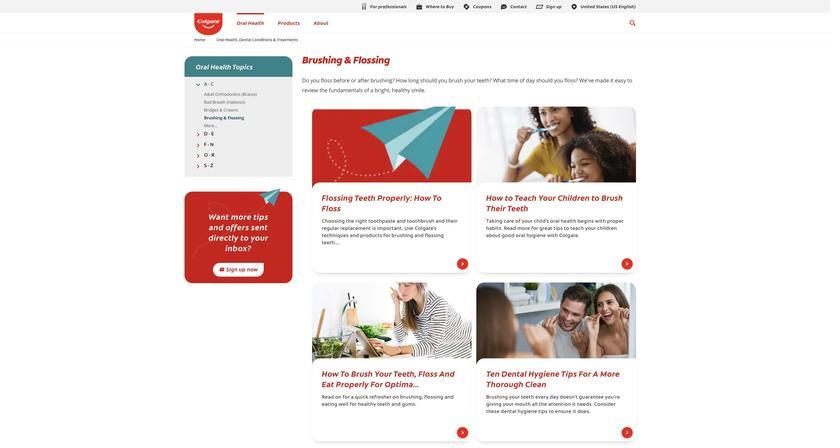 Task type: locate. For each thing, give the bounding box(es) containing it.
f - n
[[204, 143, 214, 147]]

0 horizontal spatial brush
[[351, 368, 373, 379]]

0 horizontal spatial to
[[340, 368, 350, 379]]

taking
[[486, 219, 503, 224]]

1 horizontal spatial your
[[539, 192, 556, 203]]

tips
[[254, 211, 268, 222], [554, 226, 563, 231], [539, 410, 548, 415]]

1 horizontal spatial on
[[393, 395, 399, 400]]

brushing inside the adult orthodontics (braces) bad breath (halitosis) bridges & crowns brushing & flossing more...
[[204, 115, 223, 121]]

1 horizontal spatial floss
[[419, 368, 438, 379]]

giving
[[486, 403, 502, 407]]

0 horizontal spatial floss
[[322, 203, 341, 213]]

teeth down refresher
[[377, 403, 390, 407]]

0 horizontal spatial should
[[420, 77, 437, 84]]

brush up the quick
[[351, 368, 373, 379]]

to up the toothbrush
[[433, 192, 442, 203]]

floss
[[322, 203, 341, 213], [419, 368, 438, 379]]

your right the offers
[[251, 232, 268, 243]]

0 vertical spatial flossing
[[425, 234, 444, 239]]

a inside "read on for a quick refresher on brushing, flossing and eating well for healthy teeth and gums."
[[351, 395, 354, 400]]

brushing
[[302, 54, 342, 66], [204, 115, 223, 121], [486, 395, 508, 400]]

0 horizontal spatial more
[[231, 211, 252, 222]]

2 horizontal spatial the
[[539, 403, 547, 407]]

1 horizontal spatial for
[[579, 368, 591, 379]]

a inside ten dental hygiene tips for a more thorough clean
[[593, 368, 599, 379]]

- for s
[[208, 164, 209, 169]]

brushing for brushing & flossing
[[302, 54, 342, 66]]

you
[[311, 77, 320, 84], [438, 77, 447, 84], [554, 77, 563, 84]]

0 horizontal spatial with
[[547, 234, 558, 239]]

1 vertical spatial flossing
[[424, 395, 443, 400]]

oral health
[[237, 19, 264, 26]]

for up refresher
[[371, 379, 383, 389]]

properly:
[[378, 192, 412, 203]]

1 vertical spatial health
[[211, 62, 231, 71]]

2 vertical spatial oral
[[196, 62, 209, 71]]

2 vertical spatial of
[[516, 219, 521, 224]]

use
[[405, 226, 414, 231]]

sent
[[251, 222, 268, 232]]

oral left health,
[[217, 37, 224, 42]]

long
[[409, 77, 419, 84]]

more... link
[[204, 123, 218, 129]]

for down child's
[[531, 226, 538, 231]]

to inside flossing teeth properly: how to floss
[[433, 192, 442, 203]]

1 vertical spatial read
[[322, 395, 334, 400]]

1 horizontal spatial brushing
[[302, 54, 342, 66]]

0 horizontal spatial teeth
[[377, 403, 390, 407]]

to down attention
[[549, 410, 554, 415]]

the down floss
[[320, 87, 328, 94]]

and left the offers
[[209, 222, 224, 232]]

o - r
[[204, 153, 215, 158]]

brushing inside brushing your teeth every day doesn't guarantee you're giving your mouth all the attention it needs. consider these dental hygiene tips to ensure it does.
[[486, 395, 508, 400]]

sign up now link
[[213, 263, 264, 277]]

it down "doesn't"
[[573, 403, 576, 407]]

of
[[520, 77, 525, 84], [364, 87, 369, 94], [516, 219, 521, 224]]

you right do
[[311, 77, 320, 84]]

2 horizontal spatial brushing
[[486, 395, 508, 400]]

1 vertical spatial more
[[518, 226, 530, 231]]

the inside brushing your teeth every day doesn't guarantee you're giving your mouth all the attention it needs. consider these dental hygiene tips to ensure it does.
[[539, 403, 547, 407]]

a left bright,
[[371, 87, 374, 94]]

flossing up choosing
[[322, 192, 353, 203]]

1 vertical spatial hygiene
[[518, 410, 537, 415]]

0 vertical spatial with
[[595, 219, 606, 224]]

your right teach at the top of the page
[[539, 192, 556, 203]]

0 vertical spatial oral
[[237, 19, 247, 26]]

about
[[486, 234, 501, 239]]

children
[[597, 226, 617, 231]]

0 vertical spatial a
[[371, 87, 374, 94]]

1 vertical spatial brush
[[351, 368, 373, 379]]

2 you from the left
[[438, 77, 447, 84]]

location icon image
[[571, 3, 578, 11]]

0 horizontal spatial oral
[[516, 234, 526, 239]]

to left sent
[[241, 232, 249, 243]]

of right time
[[520, 77, 525, 84]]

0 horizontal spatial on
[[335, 395, 342, 400]]

tips inside want more tips and offers sent directly to your inbox?
[[254, 211, 268, 222]]

to inside taking care of your child's oral health begins with proper habits. read more for great tips to teach your children about good oral hygiene with colgate.
[[564, 226, 569, 231]]

your right brush
[[464, 77, 476, 84]]

brush
[[602, 192, 623, 203], [351, 368, 373, 379]]

1 horizontal spatial read
[[504, 226, 516, 231]]

- inside a - c dropdown button
[[208, 82, 210, 87]]

1 vertical spatial healthy
[[358, 403, 376, 407]]

properly
[[336, 379, 369, 389]]

flossing down crowns
[[228, 115, 244, 121]]

1 vertical spatial it
[[573, 403, 576, 407]]

of right care
[[516, 219, 521, 224]]

for down important.
[[384, 234, 391, 239]]

2 horizontal spatial you
[[554, 77, 563, 84]]

f
[[204, 143, 207, 147]]

1 horizontal spatial with
[[595, 219, 606, 224]]

1 horizontal spatial to
[[433, 192, 442, 203]]

how up eating
[[322, 368, 339, 379]]

o - r button
[[184, 153, 292, 158]]

day up attention
[[550, 395, 559, 400]]

flossing up after
[[353, 54, 390, 66]]

your inside how to teach your children to brush their teeth
[[539, 192, 556, 203]]

2 vertical spatial flossing
[[322, 192, 353, 203]]

0 horizontal spatial tips
[[254, 211, 268, 222]]

up
[[239, 266, 246, 273]]

floss inside flossing teeth properly: how to floss
[[322, 203, 341, 213]]

more inside taking care of your child's oral health begins with proper habits. read more for great tips to teach your children about good oral hygiene with colgate.
[[518, 226, 530, 231]]

tips right great
[[554, 226, 563, 231]]

0 vertical spatial more
[[231, 211, 252, 222]]

with down great
[[547, 234, 558, 239]]

right
[[356, 219, 367, 224]]

your inside want more tips and offers sent directly to your inbox?
[[251, 232, 268, 243]]

should
[[420, 77, 437, 84], [536, 77, 553, 84]]

it left "does."
[[573, 410, 576, 415]]

0 vertical spatial your
[[539, 192, 556, 203]]

adult orthodontics (braces) link
[[204, 91, 257, 97]]

adult
[[204, 91, 214, 97]]

- inside o - r dropdown button
[[209, 153, 210, 158]]

- inside f - n dropdown button
[[208, 143, 209, 147]]

colgate® logo image
[[194, 13, 222, 35]]

read inside taking care of your child's oral health begins with proper habits. read more for great tips to teach your children about good oral hygiene with colgate.
[[504, 226, 516, 231]]

to right the easy
[[628, 77, 633, 84]]

1 vertical spatial to
[[340, 368, 350, 379]]

1 horizontal spatial teeth
[[521, 395, 534, 400]]

to right eat
[[340, 368, 350, 379]]

2 vertical spatial tips
[[539, 410, 548, 415]]

0 vertical spatial it
[[611, 77, 614, 84]]

how to teach your children to brush their teeth
[[486, 192, 623, 213]]

your down begins
[[585, 226, 596, 231]]

0 vertical spatial floss
[[322, 203, 341, 213]]

floss up choosing
[[322, 203, 341, 213]]

day inside do you floss before or after brushing? how long should you brush your teeth? what time of day should you floss? we've made it easy to review the fundamentals of a bright, healthy smile.
[[526, 77, 535, 84]]

brushing down the bridges
[[204, 115, 223, 121]]

0 horizontal spatial a
[[204, 82, 207, 87]]

oral up health,
[[237, 19, 247, 26]]

flossing right the brushing,
[[424, 395, 443, 400]]

1 vertical spatial floss
[[419, 368, 438, 379]]

on down optima...
[[393, 395, 399, 400]]

you left floss?
[[554, 77, 563, 84]]

- left c
[[208, 82, 210, 87]]

how up the toothbrush
[[414, 192, 431, 203]]

how inside how to teach your children to brush their teeth
[[486, 192, 503, 203]]

your left child's
[[522, 219, 533, 224]]

oral up great
[[550, 219, 560, 224]]

the up replacement
[[346, 219, 354, 224]]

1 vertical spatial oral
[[217, 37, 224, 42]]

- left e
[[209, 132, 210, 137]]

1 horizontal spatial a
[[371, 87, 374, 94]]

brush inside how to brush your teeth, floss and eat properly for optima...
[[351, 368, 373, 379]]

how left long
[[396, 77, 407, 84]]

0 horizontal spatial health
[[211, 62, 231, 71]]

brushing for brushing your teeth every day doesn't guarantee you're giving your mouth all the attention it needs. consider these dental hygiene tips to ensure it does.
[[486, 395, 508, 400]]

important.
[[377, 226, 403, 231]]

the down every
[[539, 403, 547, 407]]

- for o
[[209, 153, 210, 158]]

tips inside brushing your teeth every day doesn't guarantee you're giving your mouth all the attention it needs. consider these dental hygiene tips to ensure it does.
[[539, 410, 548, 415]]

oral up a - c
[[196, 62, 209, 71]]

it left the easy
[[611, 77, 614, 84]]

where to buy icon image
[[415, 3, 423, 11]]

flossing inside choosing the right toothpaste and toothbrush and their regular replacement is important. use colgate's techniques and products for brushing and flossing teeth....
[[425, 234, 444, 239]]

0 horizontal spatial brushing
[[204, 115, 223, 121]]

oral
[[237, 19, 247, 26], [217, 37, 224, 42], [196, 62, 209, 71]]

and down and on the bottom
[[445, 395, 454, 400]]

1 horizontal spatial tips
[[539, 410, 548, 415]]

how
[[396, 77, 407, 84], [414, 192, 431, 203], [486, 192, 503, 203], [322, 368, 339, 379]]

1 vertical spatial tips
[[554, 226, 563, 231]]

1 horizontal spatial health
[[248, 19, 264, 26]]

a - c button
[[184, 82, 292, 87]]

children
[[558, 192, 590, 203]]

flossing
[[353, 54, 390, 66], [228, 115, 244, 121], [322, 192, 353, 203]]

flossing down the colgate's
[[425, 234, 444, 239]]

0 horizontal spatial day
[[526, 77, 535, 84]]

a left the quick
[[351, 395, 354, 400]]

and
[[439, 368, 455, 379]]

eating
[[322, 403, 338, 407]]

more left great
[[518, 226, 530, 231]]

1 horizontal spatial dental
[[502, 368, 527, 379]]

s - z
[[204, 164, 213, 169]]

None search field
[[629, 16, 636, 29]]

0 horizontal spatial a
[[351, 395, 354, 400]]

- right the s
[[208, 164, 209, 169]]

to down health
[[564, 226, 569, 231]]

tips inside taking care of your child's oral health begins with proper habits. read more for great tips to teach your children about good oral hygiene with colgate.
[[554, 226, 563, 231]]

health inside dropdown button
[[211, 62, 231, 71]]

& right conditions
[[273, 37, 276, 42]]

healthy down the quick
[[358, 403, 376, 407]]

oral inside dropdown button
[[196, 62, 209, 71]]

dental
[[239, 37, 251, 42], [502, 368, 527, 379]]

1 horizontal spatial a
[[593, 368, 599, 379]]

-
[[208, 82, 210, 87], [209, 132, 210, 137], [208, 143, 209, 147], [209, 153, 210, 158], [208, 164, 209, 169]]

- inside d - e dropdown button
[[209, 132, 210, 137]]

1 horizontal spatial brush
[[602, 192, 623, 203]]

& down bridges & crowns link
[[224, 115, 227, 121]]

the inside do you floss before or after brushing? how long should you brush your teeth? what time of day should you floss? we've made it easy to review the fundamentals of a bright, healthy smile.
[[320, 87, 328, 94]]

adult orthodontics (braces) bad breath (halitosis) bridges & crowns brushing & flossing more...
[[204, 91, 257, 129]]

should up the smile.
[[420, 77, 437, 84]]

more right want on the top left of page
[[231, 211, 252, 222]]

1 vertical spatial of
[[364, 87, 369, 94]]

sign up icon image
[[536, 3, 544, 11]]

oral health topics
[[196, 62, 253, 71]]

read
[[504, 226, 516, 231], [322, 395, 334, 400]]

of down after
[[364, 87, 369, 94]]

health for oral health topics
[[211, 62, 231, 71]]

for
[[531, 226, 538, 231], [384, 234, 391, 239], [343, 395, 350, 400], [350, 403, 357, 407]]

1 horizontal spatial should
[[536, 77, 553, 84]]

healthy
[[392, 87, 410, 94], [358, 403, 376, 407]]

floss left and on the bottom
[[419, 368, 438, 379]]

0 vertical spatial read
[[504, 226, 516, 231]]

r
[[212, 153, 215, 158]]

0 horizontal spatial dental
[[239, 37, 251, 42]]

your for teeth,
[[375, 368, 392, 379]]

the inside choosing the right toothpaste and toothbrush and their regular replacement is important. use colgate's techniques and products for brushing and flossing teeth....
[[346, 219, 354, 224]]

1 you from the left
[[311, 77, 320, 84]]

more
[[231, 211, 252, 222], [518, 226, 530, 231]]

should left floss?
[[536, 77, 553, 84]]

fundamentals
[[329, 87, 363, 94]]

dental right health,
[[239, 37, 251, 42]]

teeth inside flossing teeth properly: how to floss
[[355, 192, 376, 203]]

and left the their
[[436, 219, 445, 224]]

a left "more"
[[593, 368, 599, 379]]

1 horizontal spatial the
[[346, 219, 354, 224]]

for inside ten dental hygiene tips for a more thorough clean
[[579, 368, 591, 379]]

healthy down long
[[392, 87, 410, 94]]

products button
[[278, 19, 300, 26]]

- inside s - z dropdown button
[[208, 164, 209, 169]]

c
[[211, 82, 214, 87]]

- left r
[[209, 153, 210, 158]]

teeth
[[355, 192, 376, 203], [507, 203, 528, 213]]

a left c
[[204, 82, 207, 87]]

brushing up giving
[[486, 395, 508, 400]]

2 on from the left
[[393, 395, 399, 400]]

read down care
[[504, 226, 516, 231]]

a inside do you floss before or after brushing? how long should you brush your teeth? what time of day should you floss? we've made it easy to review the fundamentals of a bright, healthy smile.
[[371, 87, 374, 94]]

0 vertical spatial to
[[433, 192, 442, 203]]

hygiene down the mouth
[[518, 410, 537, 415]]

1 vertical spatial a
[[351, 395, 354, 400]]

paper airplane image
[[193, 185, 284, 263]]

health up c
[[211, 62, 231, 71]]

read up eating
[[322, 395, 334, 400]]

1 horizontal spatial you
[[438, 77, 447, 84]]

health up oral health, dental conditions & treatments
[[248, 19, 264, 26]]

it inside do you floss before or after brushing? how long should you brush your teeth? what time of day should you floss? we've made it easy to review the fundamentals of a bright, healthy smile.
[[611, 77, 614, 84]]

these
[[486, 410, 500, 415]]

to
[[433, 192, 442, 203], [340, 368, 350, 379]]

0 horizontal spatial oral
[[196, 62, 209, 71]]

ten
[[486, 368, 500, 379]]

0 horizontal spatial your
[[375, 368, 392, 379]]

contact icon image
[[500, 3, 508, 11]]

you left brush
[[438, 77, 447, 84]]

1 vertical spatial flossing
[[228, 115, 244, 121]]

floss inside how to brush your teeth, floss and eat properly for optima...
[[419, 368, 438, 379]]

flossing inside flossing teeth properly: how to floss
[[322, 192, 353, 203]]

0 vertical spatial of
[[520, 77, 525, 84]]

on
[[335, 395, 342, 400], [393, 395, 399, 400]]

0 vertical spatial a
[[204, 82, 207, 87]]

teeth?
[[477, 77, 492, 84]]

and down replacement
[[350, 234, 359, 239]]

is
[[372, 226, 376, 231]]

2 vertical spatial it
[[573, 410, 576, 415]]

0 horizontal spatial read
[[322, 395, 334, 400]]

0 horizontal spatial the
[[320, 87, 328, 94]]

great
[[540, 226, 553, 231]]

teeth up right
[[355, 192, 376, 203]]

&
[[273, 37, 276, 42], [344, 54, 351, 66], [220, 107, 223, 113], [224, 115, 227, 121]]

on up well on the bottom of page
[[335, 395, 342, 400]]

2 vertical spatial brushing
[[486, 395, 508, 400]]

dental inside ten dental hygiene tips for a more thorough clean
[[502, 368, 527, 379]]

it
[[611, 77, 614, 84], [573, 403, 576, 407], [573, 410, 576, 415]]

0 horizontal spatial healthy
[[358, 403, 376, 407]]

their
[[486, 203, 506, 213]]

well
[[339, 403, 349, 407]]

0 horizontal spatial for
[[371, 379, 383, 389]]

want
[[208, 211, 229, 222]]

brushing up floss
[[302, 54, 342, 66]]

floss?
[[565, 77, 578, 84]]

brush up proper
[[602, 192, 623, 203]]

for right tips
[[579, 368, 591, 379]]

and down the colgate's
[[415, 234, 424, 239]]

0 vertical spatial dental
[[239, 37, 251, 42]]

0 vertical spatial brushing
[[302, 54, 342, 66]]

& down 'breath'
[[220, 107, 223, 113]]

how to brush your teeth, floss and eat properly for optima...
[[322, 368, 455, 389]]

0 vertical spatial the
[[320, 87, 328, 94]]

n
[[210, 143, 214, 147]]

1 vertical spatial your
[[375, 368, 392, 379]]

proper
[[607, 219, 624, 224]]

oral
[[550, 219, 560, 224], [516, 234, 526, 239]]

dental right 'ten'
[[502, 368, 527, 379]]

0 vertical spatial health
[[248, 19, 264, 26]]

1 vertical spatial day
[[550, 395, 559, 400]]

how up taking
[[486, 192, 503, 203]]

day right time
[[526, 77, 535, 84]]

your for children
[[539, 192, 556, 203]]

0 vertical spatial tips
[[254, 211, 268, 222]]

0 horizontal spatial you
[[311, 77, 320, 84]]

2 horizontal spatial tips
[[554, 226, 563, 231]]

more...
[[204, 123, 218, 129]]

bridges
[[204, 107, 218, 113]]

brushing & flossing link
[[204, 115, 244, 121]]

oral right good
[[516, 234, 526, 239]]

1 vertical spatial teeth
[[377, 403, 390, 407]]

2 vertical spatial the
[[539, 403, 547, 407]]

0 vertical spatial flossing
[[353, 54, 390, 66]]

1 horizontal spatial day
[[550, 395, 559, 400]]

d - e
[[204, 132, 214, 137]]

your left teeth, at the bottom
[[375, 368, 392, 379]]

tips down every
[[539, 410, 548, 415]]

and left gums.
[[392, 403, 401, 407]]

with up the children
[[595, 219, 606, 224]]

1 on from the left
[[335, 395, 342, 400]]

after
[[358, 77, 369, 84]]

your up dental
[[503, 403, 514, 407]]

a - c menu
[[184, 91, 292, 130]]

0 vertical spatial healthy
[[392, 87, 410, 94]]

for right well on the bottom of page
[[350, 403, 357, 407]]

1 vertical spatial the
[[346, 219, 354, 224]]

teeth up care
[[507, 203, 528, 213]]

1 horizontal spatial oral
[[217, 37, 224, 42]]

it for hygiene
[[573, 410, 576, 415]]

1 vertical spatial brushing
[[204, 115, 223, 121]]

1 vertical spatial dental
[[502, 368, 527, 379]]

teeth inside how to teach your children to brush their teeth
[[507, 203, 528, 213]]

your inside how to brush your teeth, floss and eat properly for optima...
[[375, 368, 392, 379]]

1 horizontal spatial teeth
[[507, 203, 528, 213]]

1 horizontal spatial more
[[518, 226, 530, 231]]

teeth
[[521, 395, 534, 400], [377, 403, 390, 407]]

the
[[320, 87, 328, 94], [346, 219, 354, 224], [539, 403, 547, 407]]

to inside how to brush your teeth, floss and eat properly for optima...
[[340, 368, 350, 379]]

hygiene down great
[[527, 234, 546, 239]]

1 horizontal spatial healthy
[[392, 87, 410, 94]]

- right f
[[208, 143, 209, 147]]



Task type: vqa. For each thing, say whether or not it's contained in the screenshot.
Floss for How To Brush Your Teeth, Floss And Eat Properly For Optima...
yes



Task type: describe. For each thing, give the bounding box(es) containing it.
consider
[[594, 403, 616, 407]]

smile.
[[412, 87, 426, 94]]

to inside brushing your teeth every day doesn't guarantee you're giving your mouth all the attention it needs. consider these dental hygiene tips to ensure it does.
[[549, 410, 554, 415]]

good
[[502, 234, 515, 239]]

begins
[[578, 219, 594, 224]]

colgate's
[[415, 226, 437, 231]]

bad breath (halitosis) link
[[204, 99, 245, 105]]

o
[[204, 153, 208, 158]]

a - c
[[204, 82, 214, 87]]

floss
[[321, 77, 332, 84]]

- for d
[[209, 132, 210, 137]]

sign up now
[[226, 266, 258, 273]]

techniques
[[322, 234, 349, 239]]

breath
[[213, 99, 226, 105]]

ten dental hygiene tips for a more thorough clean
[[486, 368, 620, 389]]

teeth,
[[394, 368, 417, 379]]

flossing inside "read on for a quick refresher on brushing, flossing and eating well for healthy teeth and gums."
[[424, 395, 443, 400]]

& up or
[[344, 54, 351, 66]]

attention
[[549, 403, 571, 407]]

read on for a quick refresher on brushing, flossing and eating well for healthy teeth and gums.
[[322, 395, 454, 407]]

- for f
[[208, 143, 209, 147]]

d - e button
[[184, 132, 292, 137]]

for inside choosing the right toothpaste and toothbrush and their regular replacement is important. use colgate's techniques and products for brushing and flossing teeth....
[[384, 234, 391, 239]]

replacement
[[340, 226, 371, 231]]

brushing your teeth every day doesn't guarantee you're giving your mouth all the attention it needs. consider these dental hygiene tips to ensure it does.
[[486, 395, 620, 415]]

before
[[334, 77, 350, 84]]

teeth inside brushing your teeth every day doesn't guarantee you're giving your mouth all the attention it needs. consider these dental hygiene tips to ensure it does.
[[521, 395, 534, 400]]

teeth inside "read on for a quick refresher on brushing, flossing and eating well for healthy teeth and gums."
[[377, 403, 390, 407]]

1 should from the left
[[420, 77, 437, 84]]

of inside taking care of your child's oral health begins with proper habits. read more for great tips to teach your children about good oral hygiene with colgate.
[[516, 219, 521, 224]]

oral health topics button
[[184, 56, 292, 77]]

to right children
[[592, 192, 600, 203]]

products
[[278, 19, 300, 26]]

for inside taking care of your child's oral health begins with proper habits. read more for great tips to teach your children about good oral hygiene with colgate.
[[531, 226, 538, 231]]

hygiene
[[529, 368, 560, 379]]

s
[[204, 164, 207, 169]]

teeth....
[[322, 241, 340, 246]]

refresher
[[370, 395, 392, 400]]

easy
[[615, 77, 626, 84]]

oral health button
[[237, 19, 264, 26]]

do you floss before or after brushing? how long should you brush your teeth? what time of day should you floss? we've made it easy to review the fundamentals of a bright, healthy smile.
[[302, 77, 633, 94]]

d
[[204, 132, 208, 137]]

do
[[302, 77, 309, 84]]

about
[[314, 19, 329, 26]]

healthy inside do you floss before or after brushing? how long should you brush your teeth? what time of day should you floss? we've made it easy to review the fundamentals of a bright, healthy smile.
[[392, 87, 410, 94]]

floss for how to brush your teeth, floss and eat properly for optima...
[[419, 368, 438, 379]]

teach
[[571, 226, 584, 231]]

ensure
[[555, 410, 572, 415]]

and up use
[[397, 219, 406, 224]]

read inside "read on for a quick refresher on brushing, flossing and eating well for healthy teeth and gums."
[[322, 395, 334, 400]]

health,
[[225, 37, 238, 42]]

directly
[[208, 232, 239, 243]]

sign
[[226, 266, 238, 273]]

brush inside how to teach your children to brush their teeth
[[602, 192, 623, 203]]

z
[[210, 164, 213, 169]]

dental
[[501, 410, 517, 415]]

flossing inside the adult orthodontics (braces) bad breath (halitosis) bridges & crowns brushing & flossing more...
[[228, 115, 244, 121]]

clean
[[525, 379, 547, 389]]

eat
[[322, 379, 334, 389]]

child's
[[534, 219, 549, 224]]

to inside want more tips and offers sent directly to your inbox?
[[241, 232, 249, 243]]

a inside dropdown button
[[204, 82, 207, 87]]

brushing & flossing
[[302, 54, 390, 66]]

health for oral health
[[248, 19, 264, 26]]

oral for oral health
[[237, 19, 247, 26]]

toothpaste
[[369, 219, 396, 224]]

your inside do you floss before or after brushing? how long should you brush your teeth? what time of day should you floss? we've made it easy to review the fundamentals of a bright, healthy smile.
[[464, 77, 476, 84]]

for professionals icon image
[[360, 3, 368, 11]]

floss for flossing teeth properly: how to floss
[[322, 203, 341, 213]]

for up well on the bottom of page
[[343, 395, 350, 400]]

(halitosis)
[[227, 99, 245, 105]]

how inside flossing teeth properly: how to floss
[[414, 192, 431, 203]]

hygiene inside taking care of your child's oral health begins with proper habits. read more for great tips to teach your children about good oral hygiene with colgate.
[[527, 234, 546, 239]]

products
[[360, 234, 382, 239]]

f - n button
[[184, 142, 292, 148]]

offers
[[226, 222, 249, 232]]

treatments
[[277, 37, 298, 42]]

brush
[[449, 77, 463, 84]]

to left teach at the top of the page
[[505, 192, 513, 203]]

1 vertical spatial oral
[[516, 234, 526, 239]]

toothbrush
[[407, 219, 435, 224]]

and inside want more tips and offers sent directly to your inbox?
[[209, 222, 224, 232]]

guarantee
[[579, 395, 604, 400]]

regular
[[322, 226, 339, 231]]

how inside do you floss before or after brushing? how long should you brush your teeth? what time of day should you floss? we've made it easy to review the fundamentals of a bright, healthy smile.
[[396, 77, 407, 84]]

you're
[[605, 395, 620, 400]]

needs.
[[577, 403, 593, 407]]

e
[[211, 132, 214, 137]]

oral for oral health topics
[[196, 62, 209, 71]]

(braces)
[[242, 91, 257, 97]]

- for a
[[208, 82, 210, 87]]

day inside brushing your teeth every day doesn't guarantee you're giving your mouth all the attention it needs. consider these dental hygiene tips to ensure it does.
[[550, 395, 559, 400]]

hygiene inside brushing your teeth every day doesn't guarantee you're giving your mouth all the attention it needs. consider these dental hygiene tips to ensure it does.
[[518, 410, 537, 415]]

about button
[[314, 19, 329, 26]]

or
[[351, 77, 356, 84]]

1 vertical spatial with
[[547, 234, 558, 239]]

for inside how to brush your teeth, floss and eat properly for optima...
[[371, 379, 383, 389]]

0 vertical spatial oral
[[550, 219, 560, 224]]

mouth
[[515, 403, 531, 407]]

tips
[[561, 368, 577, 379]]

it for flossing
[[611, 77, 614, 84]]

your up the mouth
[[509, 395, 520, 400]]

healthy inside "read on for a quick refresher on brushing, flossing and eating well for healthy teeth and gums."
[[358, 403, 376, 407]]

time
[[508, 77, 519, 84]]

to inside do you floss before or after brushing? how long should you brush your teeth? what time of day should you floss? we've made it easy to review the fundamentals of a bright, healthy smile.
[[628, 77, 633, 84]]

oral for oral health, dental conditions & treatments
[[217, 37, 224, 42]]

more inside want more tips and offers sent directly to your inbox?
[[231, 211, 252, 222]]

every
[[536, 395, 549, 400]]

home link
[[190, 37, 210, 42]]

flossing teeth properly: how to floss
[[322, 192, 442, 213]]

how inside how to brush your teeth, floss and eat properly for optima...
[[322, 368, 339, 379]]

what
[[493, 77, 506, 84]]

more
[[601, 368, 620, 379]]

s - z button
[[184, 163, 292, 169]]

health
[[561, 219, 577, 224]]

bright,
[[375, 87, 391, 94]]

coupons icon image
[[463, 3, 471, 11]]

3 you from the left
[[554, 77, 563, 84]]

conditions
[[252, 37, 272, 42]]

we've
[[580, 77, 594, 84]]

choosing the right toothpaste and toothbrush and their regular replacement is important. use colgate's techniques and products for brushing and flossing teeth....
[[322, 219, 458, 246]]

gums.
[[402, 403, 417, 407]]

taking care of your child's oral health begins with proper habits. read more for great tips to teach your children about good oral hygiene with colgate.
[[486, 219, 624, 239]]

inbox?
[[225, 243, 251, 253]]

2 should from the left
[[536, 77, 553, 84]]

now
[[247, 266, 258, 273]]

choosing
[[322, 219, 345, 224]]



